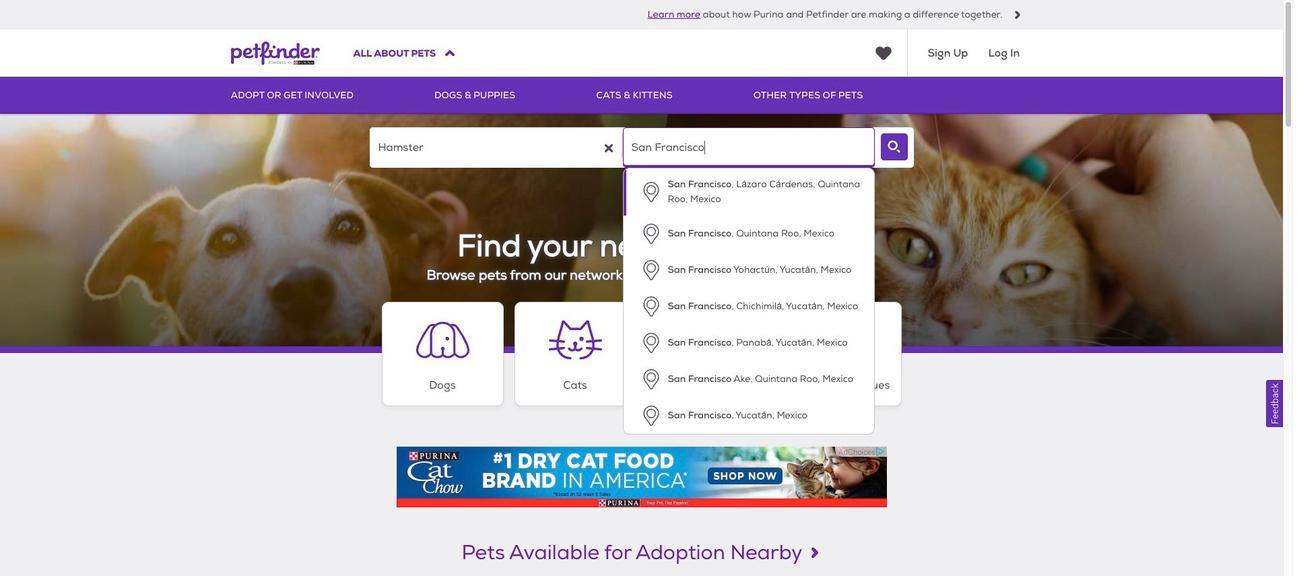 Task type: locate. For each thing, give the bounding box(es) containing it.
Search Terrier, Kitten, etc. text field
[[370, 127, 622, 168]]

advertisement element
[[397, 446, 887, 507]]

location search suggestions list box
[[623, 168, 875, 434]]



Task type: describe. For each thing, give the bounding box(es) containing it.
petfinder logo image
[[231, 30, 320, 77]]

9c2b2 image
[[1014, 11, 1022, 19]]

primary element
[[231, 77, 1053, 114]]

Enter City, State, or ZIP text field
[[623, 127, 875, 168]]



Task type: vqa. For each thing, say whether or not it's contained in the screenshot.
Petfinder Logo
yes



